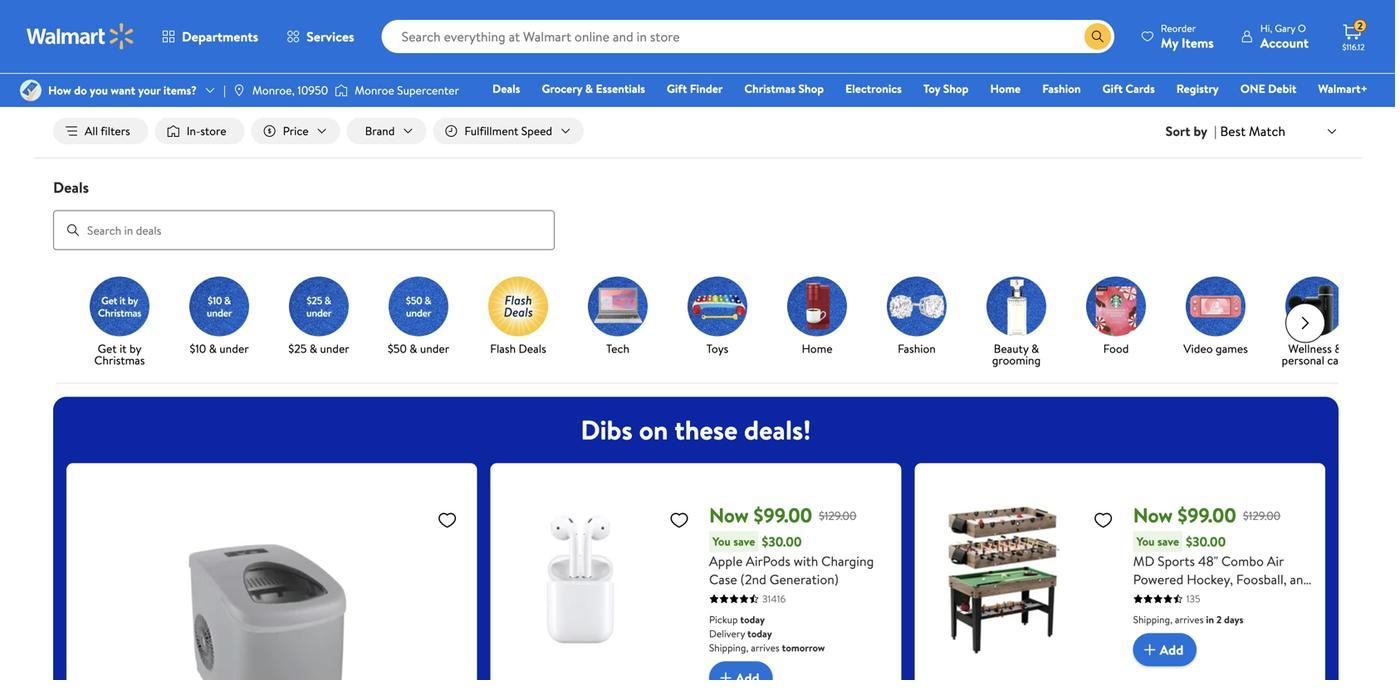 Task type: describe. For each thing, give the bounding box(es) containing it.
in-
[[187, 123, 200, 139]]

add button
[[1133, 634, 1197, 667]]

your
[[138, 82, 161, 98]]

deals inside "link"
[[519, 341, 546, 357]]

 image for monroe, 10950
[[232, 84, 246, 97]]

shop twenty-five dollars and under. image
[[289, 277, 349, 337]]

get it by christmas
[[94, 341, 145, 369]]

match
[[1249, 122, 1285, 140]]

$25 & under link
[[276, 277, 362, 358]]

table
[[1212, 589, 1242, 608]]

flash
[[490, 341, 516, 357]]

video games
[[1184, 341, 1248, 357]]

sort and filter section element
[[33, 105, 1362, 158]]

grocery & essentials link
[[534, 80, 653, 98]]

account
[[1260, 34, 1309, 52]]

one debit link
[[1233, 80, 1304, 98]]

one
[[1240, 81, 1265, 97]]

$50 & under
[[388, 341, 449, 357]]

grocery
[[542, 81, 582, 97]]

do
[[74, 82, 87, 98]]

monroe
[[355, 82, 394, 98]]

0 horizontal spatial home link
[[774, 277, 860, 358]]

price
[[283, 123, 309, 139]]

available
[[322, 39, 358, 53]]

$25 & under
[[288, 341, 349, 357]]

now $99.00 $129.00 for 48"
[[1133, 502, 1281, 530]]

1 vertical spatial 2
[[1216, 613, 1222, 627]]

how
[[48, 82, 71, 98]]

& for $10
[[209, 341, 217, 357]]

1 horizontal spatial home link
[[983, 80, 1028, 98]]

pickup
[[709, 613, 738, 627]]

save for airpods
[[733, 534, 755, 550]]

walmart image
[[27, 23, 135, 50]]

brand
[[365, 123, 395, 139]]

& for beauty
[[1031, 341, 1039, 357]]

shop beauty and grooming. image
[[987, 277, 1046, 337]]

gary
[[1275, 21, 1295, 35]]

on
[[639, 412, 668, 449]]

1 horizontal spatial arrives
[[1175, 613, 1204, 627]]

while
[[66, 39, 91, 53]]

add to cart image
[[1140, 641, 1160, 661]]

you for md
[[1137, 534, 1155, 550]]

christmas shop link
[[737, 80, 831, 98]]

& for $25
[[309, 341, 317, 357]]

o
[[1298, 21, 1306, 35]]

under for $50 & under
[[420, 341, 449, 357]]

case
[[709, 571, 737, 589]]

 image for how do you want your items?
[[20, 80, 42, 101]]

deals inside search field
[[53, 177, 89, 198]]

0 horizontal spatial christmas
[[94, 353, 145, 369]]

by inside get it by christmas
[[129, 341, 141, 357]]

fulfillment speed
[[465, 123, 552, 139]]

one debit
[[1240, 81, 1297, 97]]

want
[[111, 82, 135, 98]]

add to cart image
[[716, 669, 736, 681]]

not
[[292, 39, 306, 53]]

wellness
[[1288, 341, 1332, 357]]

get gifts in time for christmas. image
[[90, 277, 149, 337]]

& for wellness
[[1335, 341, 1342, 357]]

select
[[217, 39, 243, 53]]

food
[[1103, 341, 1129, 357]]

days
[[1224, 613, 1243, 627]]

it
[[120, 341, 127, 357]]

1 horizontal spatial 2
[[1358, 19, 1363, 33]]

add to favorites list, frigidaire 26 lb retro bullet ice maker, silver, efic128 image
[[437, 510, 457, 531]]

add to favorites list, md sports 48" combo air powered hockey, foosball, and billiard game table image
[[1093, 510, 1113, 531]]

beauty & grooming
[[992, 341, 1041, 369]]

$50 & under link
[[375, 277, 462, 358]]

fulfillment
[[465, 123, 518, 139]]

shipping, inside pickup today delivery today shipping, arrives tomorrow
[[709, 642, 748, 656]]

tomorrow
[[782, 642, 825, 656]]

essentials
[[596, 81, 645, 97]]

 image for monroe supercenter
[[335, 82, 348, 99]]

my
[[1161, 34, 1178, 52]]

while supplies last. no rain checks. select items may not be available in-store.
[[66, 39, 397, 53]]

0 vertical spatial deals
[[492, 81, 520, 97]]

best match button
[[1217, 120, 1342, 142]]

now for md
[[1133, 502, 1173, 530]]

finder
[[690, 81, 723, 97]]

shop video games. image
[[1186, 277, 1246, 337]]

walmart black friday deals for days image
[[874, 0, 1349, 91]]

search icon image
[[1091, 30, 1104, 43]]

wellness & personal care link
[[1272, 277, 1359, 370]]

charging
[[821, 553, 874, 571]]

gift cards
[[1102, 81, 1155, 97]]

monroe,
[[252, 82, 295, 98]]

$50
[[388, 341, 407, 357]]

in
[[1206, 613, 1214, 627]]

1 horizontal spatial shipping,
[[1133, 613, 1173, 627]]

next slide for chipmodulewithimages list image
[[1285, 304, 1325, 343]]

shop fifty dollars and under. image
[[389, 277, 448, 337]]

today right delivery
[[747, 627, 772, 642]]

home image
[[787, 277, 847, 337]]

10950
[[297, 82, 328, 98]]

video games link
[[1173, 277, 1259, 358]]

deals!
[[744, 412, 811, 449]]

search image
[[66, 224, 80, 237]]

grocery & essentials
[[542, 81, 645, 97]]

generation)
[[770, 571, 839, 589]]

$10 & under link
[[176, 277, 262, 358]]

(2nd
[[740, 571, 766, 589]]

Walmart Site-Wide search field
[[382, 20, 1114, 53]]

filters
[[101, 123, 130, 139]]

how do you want your items?
[[48, 82, 197, 98]]

in-store button
[[155, 118, 245, 145]]

grooming
[[992, 353, 1041, 369]]

| inside sort and filter section element
[[1214, 122, 1217, 140]]

shop food image
[[1086, 277, 1146, 337]]

$10
[[190, 341, 206, 357]]

combo
[[1221, 553, 1264, 571]]

Search in deals search field
[[53, 211, 555, 250]]

get it by christmas link
[[76, 277, 163, 370]]

games
[[1216, 341, 1248, 357]]

gift finder link
[[659, 80, 730, 98]]

game
[[1175, 589, 1209, 608]]

under for $25 & under
[[320, 341, 349, 357]]

now $99.00 $129.00 for with
[[709, 502, 857, 530]]

deals link
[[485, 80, 528, 98]]

foosball,
[[1236, 571, 1287, 589]]

last.
[[129, 39, 146, 53]]

under for $10 & under
[[219, 341, 249, 357]]

$30.00 for sports
[[1186, 533, 1226, 551]]

hockey,
[[1187, 571, 1233, 589]]



Task type: locate. For each thing, give the bounding box(es) containing it.
save for sports
[[1157, 534, 1179, 550]]

save up sports
[[1157, 534, 1179, 550]]

1 under from the left
[[219, 341, 249, 357]]

 image left how
[[20, 80, 42, 101]]

christmas shop
[[744, 81, 824, 97]]

1 horizontal spatial  image
[[232, 84, 246, 97]]

gift left cards
[[1102, 81, 1123, 97]]

services
[[306, 27, 354, 46]]

1 horizontal spatial $99.00
[[1178, 502, 1236, 530]]

1 horizontal spatial save
[[1157, 534, 1179, 550]]

0 horizontal spatial now $99.00 $129.00
[[709, 502, 857, 530]]

0 vertical spatial home
[[990, 81, 1021, 97]]

shop inside "christmas shop" link
[[798, 81, 824, 97]]

& right $10 at the bottom
[[209, 341, 217, 357]]

shop inside toy shop link
[[943, 81, 969, 97]]

2
[[1358, 19, 1363, 33], [1216, 613, 1222, 627]]

electronics link
[[838, 80, 909, 98]]

2 shop from the left
[[943, 81, 969, 97]]

2 right in
[[1216, 613, 1222, 627]]

$30.00 up airpods
[[762, 533, 802, 551]]

care
[[1327, 353, 1349, 369]]

christmas
[[744, 81, 796, 97], [94, 353, 145, 369]]

1 horizontal spatial gift
[[1102, 81, 1123, 97]]

by right the it
[[129, 341, 141, 357]]

| left best
[[1214, 122, 1217, 140]]

 image left monroe,
[[232, 84, 246, 97]]

wellness & personal care
[[1282, 341, 1349, 369]]

1 horizontal spatial |
[[1214, 122, 1217, 140]]

& inside beauty & grooming
[[1031, 341, 1039, 357]]

& right grocery
[[585, 81, 593, 97]]

save inside you save $30.00 md sports 48" combo air powered hockey, foosball, and billiard game table
[[1157, 534, 1179, 550]]

1 shop from the left
[[798, 81, 824, 97]]

0 vertical spatial by
[[1194, 122, 1207, 140]]

christmas down walmart site-wide "search field"
[[744, 81, 796, 97]]

add to favorites list, apple airpods with charging case (2nd generation) image
[[669, 510, 689, 531]]

now $99.00 $129.00 up you save $30.00 apple airpods with charging case (2nd generation)
[[709, 502, 857, 530]]

add
[[1160, 641, 1184, 660]]

under right $50
[[420, 341, 449, 357]]

now for apple
[[709, 502, 749, 530]]

0 horizontal spatial $30.00
[[762, 533, 802, 551]]

shop toys. image
[[688, 277, 747, 337]]

1 horizontal spatial now
[[1133, 502, 1173, 530]]

apple
[[709, 553, 743, 571]]

you
[[90, 82, 108, 98]]

gift finder
[[667, 81, 723, 97]]

1 gift from the left
[[667, 81, 687, 97]]

under right $25
[[320, 341, 349, 357]]

deals up "fulfillment speed"
[[492, 81, 520, 97]]

now up apple
[[709, 502, 749, 530]]

by inside sort and filter section element
[[1194, 122, 1207, 140]]

arrives
[[1175, 613, 1204, 627], [751, 642, 780, 656]]

by
[[1194, 122, 1207, 140], [129, 341, 141, 357]]

now
[[709, 502, 749, 530], [1133, 502, 1173, 530]]

you inside you save $30.00 md sports 48" combo air powered hockey, foosball, and billiard game table
[[1137, 534, 1155, 550]]

you inside you save $30.00 apple airpods with charging case (2nd generation)
[[712, 534, 731, 550]]

1 vertical spatial christmas
[[94, 353, 145, 369]]

0 horizontal spatial shop
[[798, 81, 824, 97]]

$30.00
[[762, 533, 802, 551], [1186, 533, 1226, 551]]

shipping, up add to cart image
[[709, 642, 748, 656]]

reorder
[[1161, 21, 1196, 35]]

& right $25
[[309, 341, 317, 357]]

and
[[1290, 571, 1311, 589]]

you save $30.00 md sports 48" combo air powered hockey, foosball, and billiard game table
[[1133, 533, 1311, 608]]

0 horizontal spatial by
[[129, 341, 141, 357]]

1 horizontal spatial $129.00
[[1243, 508, 1281, 524]]

1 $129.00 from the left
[[819, 508, 857, 524]]

 image
[[20, 80, 42, 101], [335, 82, 348, 99], [232, 84, 246, 97]]

$129.00 for combo
[[1243, 508, 1281, 524]]

1 horizontal spatial shop
[[943, 81, 969, 97]]

1 $30.00 from the left
[[762, 533, 802, 551]]

all filters
[[85, 123, 130, 139]]

$30.00 up 48"
[[1186, 533, 1226, 551]]

2 you from the left
[[1137, 534, 1155, 550]]

shop for christmas shop
[[798, 81, 824, 97]]

under right $10 at the bottom
[[219, 341, 249, 357]]

2 $99.00 from the left
[[1178, 502, 1236, 530]]

2 save from the left
[[1157, 534, 1179, 550]]

$99.00
[[754, 502, 812, 530], [1178, 502, 1236, 530]]

1 horizontal spatial fashion link
[[1035, 80, 1088, 98]]

$116.12
[[1342, 42, 1365, 53]]

$10 & under
[[190, 341, 249, 357]]

shipping, down billiard
[[1133, 613, 1173, 627]]

& for grocery
[[585, 81, 593, 97]]

$30.00 inside you save $30.00 apple airpods with charging case (2nd generation)
[[762, 533, 802, 551]]

you up md
[[1137, 534, 1155, 550]]

1 now $99.00 $129.00 from the left
[[709, 502, 857, 530]]

1 horizontal spatial $30.00
[[1186, 533, 1226, 551]]

flash deals image
[[488, 277, 548, 337]]

toys
[[707, 341, 728, 357]]

best match
[[1220, 122, 1285, 140]]

you for apple
[[712, 534, 731, 550]]

0 horizontal spatial shipping,
[[709, 642, 748, 656]]

deals right the "flash"
[[519, 341, 546, 357]]

with
[[794, 553, 818, 571]]

gift
[[667, 81, 687, 97], [1102, 81, 1123, 97]]

0 horizontal spatial 2
[[1216, 613, 1222, 627]]

powered
[[1133, 571, 1184, 589]]

gift for gift finder
[[667, 81, 687, 97]]

home link
[[983, 80, 1028, 98], [774, 277, 860, 358]]

save up apple
[[733, 534, 755, 550]]

fulfillment speed button
[[433, 118, 584, 145]]

0 horizontal spatial you
[[712, 534, 731, 550]]

1 vertical spatial arrives
[[751, 642, 780, 656]]

arrives left in
[[1175, 613, 1204, 627]]

1 horizontal spatial home
[[990, 81, 1021, 97]]

airpods
[[746, 553, 790, 571]]

0 vertical spatial shipping,
[[1133, 613, 1173, 627]]

1 horizontal spatial you
[[1137, 534, 1155, 550]]

supplies
[[93, 39, 127, 53]]

$25
[[288, 341, 307, 357]]

1 vertical spatial fashion
[[898, 341, 936, 357]]

1 vertical spatial fashion link
[[874, 277, 960, 358]]

home down home image
[[802, 341, 833, 357]]

2 under from the left
[[320, 341, 349, 357]]

price button
[[251, 118, 340, 145]]

0 horizontal spatial |
[[223, 82, 226, 98]]

home
[[990, 81, 1021, 97], [802, 341, 833, 357]]

checks.
[[183, 39, 214, 53]]

Search search field
[[382, 20, 1114, 53]]

today right pickup in the right of the page
[[740, 613, 765, 627]]

0 vertical spatial fashion link
[[1035, 80, 1088, 98]]

1 horizontal spatial now $99.00 $129.00
[[1133, 502, 1281, 530]]

1 now from the left
[[709, 502, 749, 530]]

monroe, 10950
[[252, 82, 328, 98]]

0 horizontal spatial now
[[709, 502, 749, 530]]

you save $30.00 apple airpods with charging case (2nd generation)
[[709, 533, 874, 589]]

electronics
[[845, 81, 902, 97]]

48"
[[1198, 553, 1218, 571]]

0 horizontal spatial under
[[219, 341, 249, 357]]

2 now from the left
[[1133, 502, 1173, 530]]

items
[[246, 39, 269, 53]]

& right the "wellness" at the right of page
[[1335, 341, 1342, 357]]

arrives left tomorrow
[[751, 642, 780, 656]]

shop wellness and self-care. image
[[1285, 277, 1345, 337]]

31416
[[762, 593, 786, 607]]

0 vertical spatial |
[[223, 82, 226, 98]]

1 $99.00 from the left
[[754, 502, 812, 530]]

now $99.00 $129.00 up 48"
[[1133, 502, 1281, 530]]

$129.00 up air
[[1243, 508, 1281, 524]]

brand button
[[347, 118, 426, 145]]

& for $50
[[410, 341, 417, 357]]

$129.00
[[819, 508, 857, 524], [1243, 508, 1281, 524]]

0 vertical spatial christmas
[[744, 81, 796, 97]]

shop ten dollars and under. image
[[189, 277, 249, 337]]

0 horizontal spatial $99.00
[[754, 502, 812, 530]]

delivery
[[709, 627, 745, 642]]

0 vertical spatial 2
[[1358, 19, 1363, 33]]

sort by |
[[1166, 122, 1217, 140]]

speed
[[521, 123, 552, 139]]

0 vertical spatial arrives
[[1175, 613, 1204, 627]]

3 under from the left
[[420, 341, 449, 357]]

1 vertical spatial |
[[1214, 122, 1217, 140]]

shop left electronics
[[798, 81, 824, 97]]

toy
[[923, 81, 940, 97]]

all
[[85, 123, 98, 139]]

supercenter
[[397, 82, 459, 98]]

flash deals
[[490, 341, 546, 357]]

hi, gary o account
[[1260, 21, 1309, 52]]

1 vertical spatial home
[[802, 341, 833, 357]]

1 vertical spatial deals
[[53, 177, 89, 198]]

0 horizontal spatial  image
[[20, 80, 42, 101]]

$99.00 up you save $30.00 apple airpods with charging case (2nd generation)
[[754, 502, 812, 530]]

0 horizontal spatial $129.00
[[819, 508, 857, 524]]

arrives inside pickup today delivery today shipping, arrives tomorrow
[[751, 642, 780, 656]]

save inside you save $30.00 apple airpods with charging case (2nd generation)
[[733, 534, 755, 550]]

shop tech. image
[[588, 277, 648, 337]]

rain
[[164, 39, 180, 53]]

2 now $99.00 $129.00 from the left
[[1133, 502, 1281, 530]]

 image right 10950
[[335, 82, 348, 99]]

| up store on the top of page
[[223, 82, 226, 98]]

fashion left the gift cards on the top right of the page
[[1042, 81, 1081, 97]]

2 horizontal spatial under
[[420, 341, 449, 357]]

0 horizontal spatial fashion link
[[874, 277, 960, 358]]

departments button
[[148, 17, 272, 56]]

dibs on these deals!
[[581, 412, 811, 449]]

personal
[[1282, 353, 1324, 369]]

135
[[1186, 593, 1200, 607]]

2 vertical spatial deals
[[519, 341, 546, 357]]

cards
[[1126, 81, 1155, 97]]

by right sort
[[1194, 122, 1207, 140]]

under
[[219, 341, 249, 357], [320, 341, 349, 357], [420, 341, 449, 357]]

$30.00 inside you save $30.00 md sports 48" combo air powered hockey, foosball, and billiard game table
[[1186, 533, 1226, 551]]

pickup today delivery today shipping, arrives tomorrow
[[709, 613, 825, 656]]

0 horizontal spatial fashion
[[898, 341, 936, 357]]

& inside wellness & personal care
[[1335, 341, 1342, 357]]

you up apple
[[712, 534, 731, 550]]

gift left finder
[[667, 81, 687, 97]]

1 horizontal spatial by
[[1194, 122, 1207, 140]]

dibs
[[581, 412, 633, 449]]

1 horizontal spatial christmas
[[744, 81, 796, 97]]

gift for gift cards
[[1102, 81, 1123, 97]]

0 horizontal spatial home
[[802, 341, 833, 357]]

Deals search field
[[33, 177, 1362, 250]]

items
[[1182, 34, 1214, 52]]

$30.00 for airpods
[[762, 533, 802, 551]]

shop for toy shop
[[943, 81, 969, 97]]

now up md
[[1133, 502, 1173, 530]]

$99.00 for 48"
[[1178, 502, 1236, 530]]

$129.00 up charging
[[819, 508, 857, 524]]

0 horizontal spatial save
[[733, 534, 755, 550]]

in-
[[361, 39, 372, 53]]

deals up search icon
[[53, 177, 89, 198]]

2 $129.00 from the left
[[1243, 508, 1281, 524]]

& right $50
[[410, 341, 417, 357]]

& right beauty
[[1031, 341, 1039, 357]]

beauty & grooming link
[[973, 277, 1060, 370]]

0 horizontal spatial arrives
[[751, 642, 780, 656]]

1 horizontal spatial fashion
[[1042, 81, 1081, 97]]

0 vertical spatial fashion
[[1042, 81, 1081, 97]]

items?
[[163, 82, 197, 98]]

1 vertical spatial by
[[129, 341, 141, 357]]

best
[[1220, 122, 1246, 140]]

2 $30.00 from the left
[[1186, 533, 1226, 551]]

fashion down fashion image
[[898, 341, 936, 357]]

home right toy shop link
[[990, 81, 1021, 97]]

fashion image
[[887, 277, 947, 337]]

$99.00 up 48"
[[1178, 502, 1236, 530]]

no
[[149, 39, 162, 53]]

1 vertical spatial home link
[[774, 277, 860, 358]]

1 horizontal spatial under
[[320, 341, 349, 357]]

2 horizontal spatial  image
[[335, 82, 348, 99]]

1 vertical spatial shipping,
[[709, 642, 748, 656]]

shop right toy
[[943, 81, 969, 97]]

monroe supercenter
[[355, 82, 459, 98]]

walmart+ link
[[1311, 80, 1375, 98]]

all filters button
[[53, 118, 148, 145]]

registry
[[1176, 81, 1219, 97]]

toy shop link
[[916, 80, 976, 98]]

food link
[[1073, 277, 1159, 358]]

0 vertical spatial home link
[[983, 80, 1028, 98]]

1 save from the left
[[733, 534, 755, 550]]

2 gift from the left
[[1102, 81, 1123, 97]]

$129.00 for charging
[[819, 508, 857, 524]]

$99.00 for with
[[754, 502, 812, 530]]

0 horizontal spatial gift
[[667, 81, 687, 97]]

1 you from the left
[[712, 534, 731, 550]]

2 up the $116.12
[[1358, 19, 1363, 33]]

christmas down get gifts in time for christmas. image at top
[[94, 353, 145, 369]]



Task type: vqa. For each thing, say whether or not it's contained in the screenshot.


